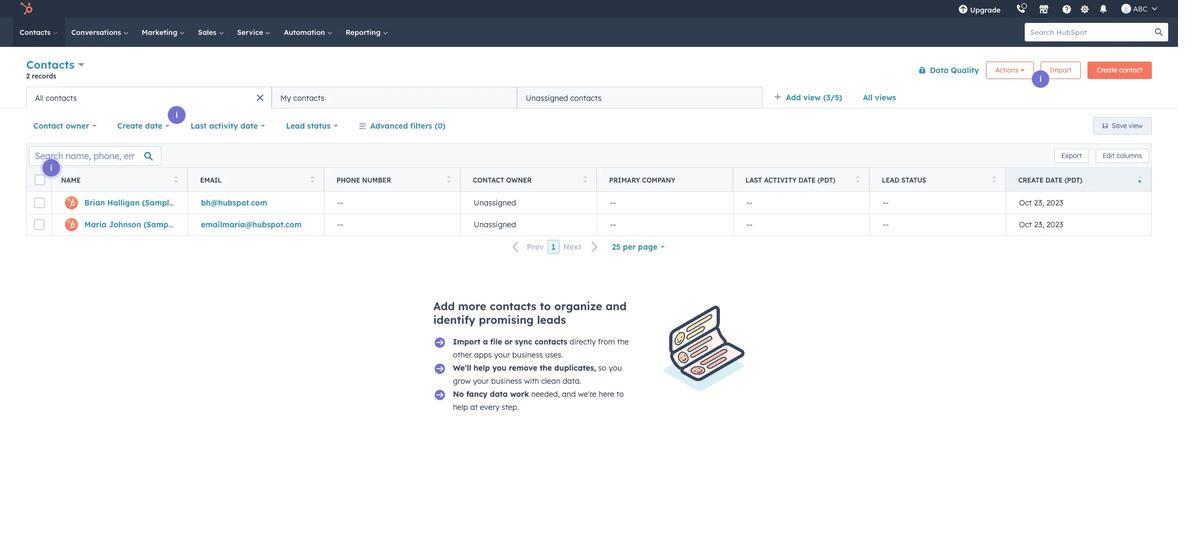 Task type: vqa. For each thing, say whether or not it's contained in the screenshot.
calls.
no



Task type: describe. For each thing, give the bounding box(es) containing it.
data quality
[[930, 65, 979, 75]]

service
[[237, 28, 265, 37]]

edit columns
[[1103, 151, 1142, 160]]

25 per page button
[[605, 236, 672, 258]]

contact
[[1119, 66, 1143, 74]]

unassigned for emailmaria@hubspot.com
[[474, 220, 516, 230]]

primary
[[609, 176, 640, 184]]

press to sort. element for lead status
[[992, 175, 996, 185]]

records
[[32, 72, 56, 80]]

brian
[[84, 198, 105, 208]]

contacts link
[[13, 17, 65, 47]]

23, for emailmaria@hubspot.com
[[1034, 220, 1045, 230]]

view for save
[[1129, 122, 1143, 130]]

create for create contact
[[1097, 66, 1118, 74]]

oct for emailmaria@hubspot.com
[[1019, 220, 1032, 230]]

marketplaces button
[[1033, 0, 1056, 17]]

business inside directly from the other apps your business uses.
[[512, 350, 543, 360]]

data.
[[563, 376, 581, 386]]

1 horizontal spatial contact owner
[[473, 176, 532, 184]]

(sample for halligan
[[142, 198, 174, 208]]

import a file or sync contacts
[[453, 337, 568, 347]]

emailmaria@hubspot.com button
[[188, 214, 324, 236]]

hubspot link
[[13, 2, 41, 15]]

every
[[480, 403, 500, 412]]

all for all contacts
[[35, 93, 44, 103]]

promising
[[479, 313, 534, 327]]

help button
[[1058, 0, 1076, 17]]

press to sort. image for contact
[[583, 175, 587, 183]]

all for all views
[[863, 93, 873, 103]]

descending sort. press to sort ascending. image
[[1138, 175, 1142, 183]]

phone number
[[337, 176, 391, 184]]

conversations link
[[65, 17, 135, 47]]

1 press to sort. element from the left
[[174, 175, 178, 185]]

1
[[552, 242, 556, 252]]

unassigned contacts button
[[517, 87, 763, 109]]

last activity date button
[[184, 115, 272, 137]]

contact owner button
[[26, 115, 104, 137]]

organize
[[554, 300, 603, 313]]

views
[[875, 93, 896, 103]]

automation
[[284, 28, 327, 37]]

(0)
[[435, 121, 446, 131]]

25
[[612, 242, 621, 252]]

date inside popup button
[[145, 121, 162, 131]]

lead status
[[286, 121, 331, 131]]

1 horizontal spatial owner
[[506, 176, 532, 184]]

and inside add more contacts to organize and identify promising leads
[[606, 300, 627, 313]]

columns
[[1117, 151, 1142, 160]]

2 horizontal spatial i
[[1040, 74, 1042, 84]]

view for add
[[804, 93, 821, 103]]

press to sort. image for phone
[[447, 175, 451, 183]]

oct 23, 2023 for bh@hubspot.com
[[1019, 198, 1064, 208]]

lead for lead status
[[286, 121, 305, 131]]

menu containing abc
[[951, 0, 1165, 17]]

apps
[[474, 350, 492, 360]]

status
[[902, 176, 927, 184]]

1 press to sort. image from the left
[[310, 175, 314, 183]]

activity
[[209, 121, 238, 131]]

2
[[26, 72, 30, 80]]

add view (3/5) button
[[767, 87, 856, 109]]

abc
[[1134, 4, 1148, 13]]

create contact button
[[1088, 61, 1152, 79]]

press to sort. image for last activity date (pdt)
[[856, 175, 860, 183]]

or
[[505, 337, 513, 347]]

all views
[[863, 93, 896, 103]]

page
[[638, 242, 658, 252]]

(sample for johnson
[[144, 220, 175, 230]]

actions button
[[986, 61, 1034, 79]]

1 vertical spatial i
[[176, 110, 178, 120]]

quality
[[951, 65, 979, 75]]

a
[[483, 337, 488, 347]]

Search name, phone, email addresses, or company search field
[[29, 146, 161, 166]]

data quality button
[[912, 59, 980, 81]]

maria johnson (sample contact)
[[84, 220, 210, 230]]

maria johnson (sample contact) link
[[84, 220, 210, 230]]

1 date from the left
[[799, 176, 816, 184]]

0 vertical spatial contacts
[[20, 28, 53, 37]]

remove
[[509, 363, 538, 373]]

export
[[1062, 151, 1082, 160]]

last for last activity date
[[191, 121, 207, 131]]

duplicates,
[[554, 363, 596, 373]]

all contacts
[[35, 93, 77, 103]]

2 records
[[26, 72, 56, 80]]

press to sort. element for phone number
[[447, 175, 451, 185]]

contact) for bh@hubspot.com
[[176, 198, 209, 208]]

notifications button
[[1094, 0, 1113, 17]]

identify
[[433, 313, 476, 327]]

leads
[[537, 313, 566, 327]]

advanced filters (0) button
[[352, 115, 453, 137]]

no fancy data work
[[453, 390, 529, 399]]

prev
[[527, 242, 544, 252]]

prev button
[[506, 240, 548, 254]]

23, for bh@hubspot.com
[[1034, 198, 1045, 208]]

so
[[598, 363, 607, 373]]

next
[[563, 242, 582, 252]]

contacts banner
[[26, 56, 1152, 87]]

create for create date (pdt)
[[1019, 176, 1044, 184]]

other
[[453, 350, 472, 360]]

press to sort. element for last activity date (pdt)
[[856, 175, 860, 185]]

phone
[[337, 176, 360, 184]]

upgrade
[[970, 5, 1001, 14]]

search image
[[1156, 28, 1163, 36]]

contact owner inside popup button
[[33, 121, 89, 131]]

pagination navigation
[[506, 240, 605, 254]]

number
[[362, 176, 391, 184]]

1 (pdt) from the left
[[818, 176, 836, 184]]

contact inside popup button
[[33, 121, 63, 131]]

data
[[490, 390, 508, 399]]

last for last activity date (pdt)
[[746, 176, 762, 184]]

save view
[[1112, 122, 1143, 130]]

you inside "so you grow your business with clean data."
[[609, 363, 622, 373]]

1 press to sort. image from the left
[[174, 175, 178, 183]]

directly
[[570, 337, 596, 347]]

emailmaria@hubspot.com link
[[201, 220, 302, 230]]

create for create date
[[117, 121, 143, 131]]

contacts for all contacts
[[46, 93, 77, 103]]

25 per page
[[612, 242, 658, 252]]

help image
[[1062, 5, 1072, 15]]

date inside popup button
[[240, 121, 258, 131]]

lead for lead status
[[882, 176, 900, 184]]

contacts for unassigned contacts
[[570, 93, 602, 103]]

directly from the other apps your business uses.
[[453, 337, 629, 360]]

your inside directly from the other apps your business uses.
[[494, 350, 510, 360]]

per
[[623, 242, 636, 252]]

contacts up "uses."
[[535, 337, 568, 347]]

data
[[930, 65, 949, 75]]

oct for bh@hubspot.com
[[1019, 198, 1032, 208]]

settings image
[[1080, 5, 1090, 14]]

Search HubSpot search field
[[1025, 23, 1159, 41]]

your inside "so you grow your business with clean data."
[[473, 376, 489, 386]]

needed, and we're here to help at every step.
[[453, 390, 624, 412]]

clean
[[541, 376, 561, 386]]

press to sort. image for lead status
[[992, 175, 996, 183]]

1 horizontal spatial contact
[[473, 176, 504, 184]]

hubspot image
[[20, 2, 33, 15]]

here
[[599, 390, 615, 399]]

contacts for my contacts
[[293, 93, 325, 103]]

add for add view (3/5)
[[786, 93, 801, 103]]

unassigned button for emailmaria@hubspot.com
[[460, 214, 597, 236]]

create date (pdt)
[[1019, 176, 1083, 184]]

primary company
[[609, 176, 676, 184]]

we're
[[578, 390, 597, 399]]



Task type: locate. For each thing, give the bounding box(es) containing it.
contacts down contacts "banner"
[[570, 93, 602, 103]]

and inside 'needed, and we're here to help at every step.'
[[562, 390, 576, 399]]

press to sort. image
[[310, 175, 314, 183], [447, 175, 451, 183], [583, 175, 587, 183]]

i button
[[1032, 70, 1050, 88], [168, 106, 185, 124], [43, 159, 60, 177]]

0 horizontal spatial last
[[191, 121, 207, 131]]

add left more
[[433, 300, 455, 313]]

edit columns button
[[1096, 149, 1150, 163]]

i button left name
[[43, 159, 60, 177]]

1 horizontal spatial all
[[863, 93, 873, 103]]

0 horizontal spatial and
[[562, 390, 576, 399]]

no
[[453, 390, 464, 399]]

date
[[145, 121, 162, 131], [240, 121, 258, 131]]

descending sort. press to sort ascending. element
[[1138, 175, 1142, 185]]

0 vertical spatial import
[[1050, 66, 1072, 74]]

1 horizontal spatial press to sort. image
[[856, 175, 860, 183]]

and down data.
[[562, 390, 576, 399]]

0 horizontal spatial contact owner
[[33, 121, 89, 131]]

1 vertical spatial oct 23, 2023
[[1019, 220, 1064, 230]]

1 horizontal spatial import
[[1050, 66, 1072, 74]]

contacts down records
[[46, 93, 77, 103]]

more
[[458, 300, 487, 313]]

2 horizontal spatial press to sort. image
[[992, 175, 996, 183]]

unassigned button for bh@hubspot.com
[[460, 192, 597, 214]]

abc button
[[1115, 0, 1164, 17]]

2 date from the left
[[1046, 176, 1063, 184]]

2 press to sort. image from the left
[[856, 175, 860, 183]]

0 horizontal spatial (pdt)
[[818, 176, 836, 184]]

1 vertical spatial your
[[473, 376, 489, 386]]

2 oct from the top
[[1019, 220, 1032, 230]]

2 vertical spatial create
[[1019, 176, 1044, 184]]

1 vertical spatial contacts
[[26, 58, 75, 71]]

lead left status at the top
[[882, 176, 900, 184]]

view left (3/5) at the right of page
[[804, 93, 821, 103]]

1 vertical spatial contact
[[473, 176, 504, 184]]

lead left status
[[286, 121, 305, 131]]

settings link
[[1078, 3, 1092, 14]]

marketplaces image
[[1039, 5, 1049, 15]]

emailmaria@hubspot.com
[[201, 220, 302, 230]]

1 vertical spatial owner
[[506, 176, 532, 184]]

date down all contacts button
[[145, 121, 162, 131]]

1 vertical spatial view
[[1129, 122, 1143, 130]]

press to sort. element for email
[[310, 175, 314, 185]]

i button right actions
[[1032, 70, 1050, 88]]

2 horizontal spatial i button
[[1032, 70, 1050, 88]]

1 vertical spatial and
[[562, 390, 576, 399]]

2 horizontal spatial create
[[1097, 66, 1118, 74]]

date down export button
[[1046, 176, 1063, 184]]

0 vertical spatial add
[[786, 93, 801, 103]]

halligan
[[107, 198, 140, 208]]

0 vertical spatial oct
[[1019, 198, 1032, 208]]

and up from
[[606, 300, 627, 313]]

oct 23, 2023 for emailmaria@hubspot.com
[[1019, 220, 1064, 230]]

contacts down hubspot link
[[20, 28, 53, 37]]

0 horizontal spatial i button
[[43, 159, 60, 177]]

contact) down bh@hubspot.com
[[177, 220, 210, 230]]

1 horizontal spatial i button
[[168, 106, 185, 124]]

add view (3/5)
[[786, 93, 842, 103]]

1 horizontal spatial date
[[240, 121, 258, 131]]

contacts inside popup button
[[26, 58, 75, 71]]

0 horizontal spatial press to sort. image
[[174, 175, 178, 183]]

1 horizontal spatial press to sort. image
[[447, 175, 451, 183]]

help down the no
[[453, 403, 468, 412]]

with
[[524, 376, 539, 386]]

lead status button
[[279, 115, 345, 137]]

2 (pdt) from the left
[[1065, 176, 1083, 184]]

view inside popup button
[[804, 93, 821, 103]]

to inside 'needed, and we're here to help at every step.'
[[617, 390, 624, 399]]

1 unassigned button from the top
[[460, 192, 597, 214]]

1 vertical spatial 2023
[[1047, 220, 1064, 230]]

you left remove
[[492, 363, 507, 373]]

owner inside contact owner popup button
[[66, 121, 89, 131]]

0 horizontal spatial the
[[540, 363, 552, 373]]

fancy
[[466, 390, 488, 399]]

needed,
[[531, 390, 560, 399]]

all left 'views' on the top of page
[[863, 93, 873, 103]]

0 horizontal spatial i
[[50, 163, 52, 173]]

1 vertical spatial to
[[617, 390, 624, 399]]

i down contact owner popup button at the left of the page
[[50, 163, 52, 173]]

0 vertical spatial and
[[606, 300, 627, 313]]

activity
[[764, 176, 797, 184]]

view right save
[[1129, 122, 1143, 130]]

0 horizontal spatial lead
[[286, 121, 305, 131]]

1 horizontal spatial i
[[176, 110, 178, 120]]

0 horizontal spatial view
[[804, 93, 821, 103]]

1 vertical spatial import
[[453, 337, 481, 347]]

we'll help you remove the duplicates,
[[453, 363, 596, 373]]

add inside add more contacts to organize and identify promising leads
[[433, 300, 455, 313]]

bh@hubspot.com link
[[201, 198, 267, 208]]

contact owner
[[33, 121, 89, 131], [473, 176, 532, 184]]

1 horizontal spatial lead
[[882, 176, 900, 184]]

1 horizontal spatial date
[[1046, 176, 1063, 184]]

0 vertical spatial business
[[512, 350, 543, 360]]

import for import a file or sync contacts
[[453, 337, 481, 347]]

oct
[[1019, 198, 1032, 208], [1019, 220, 1032, 230]]

2 oct 23, 2023 from the top
[[1019, 220, 1064, 230]]

1 you from the left
[[492, 363, 507, 373]]

your
[[494, 350, 510, 360], [473, 376, 489, 386]]

brad klo image
[[1122, 4, 1131, 14]]

name
[[61, 176, 81, 184]]

-
[[337, 198, 340, 208], [340, 198, 343, 208], [610, 198, 613, 208], [613, 198, 616, 208], [747, 198, 750, 208], [750, 198, 753, 208], [883, 198, 886, 208], [886, 198, 889, 208], [337, 220, 340, 230], [340, 220, 343, 230], [610, 220, 613, 230], [613, 220, 616, 230], [747, 220, 750, 230], [750, 220, 753, 230], [883, 220, 886, 230], [886, 220, 889, 230]]

2 horizontal spatial press to sort. image
[[583, 175, 587, 183]]

actions
[[996, 66, 1018, 74]]

your up 'fancy'
[[473, 376, 489, 386]]

create inside button
[[1097, 66, 1118, 74]]

help
[[474, 363, 490, 373], [453, 403, 468, 412]]

last inside popup button
[[191, 121, 207, 131]]

reporting
[[346, 28, 383, 37]]

3 press to sort. image from the left
[[992, 175, 996, 183]]

last left activity
[[746, 176, 762, 184]]

0 vertical spatial last
[[191, 121, 207, 131]]

your down the file
[[494, 350, 510, 360]]

press to sort. image
[[174, 175, 178, 183], [856, 175, 860, 183], [992, 175, 996, 183]]

2 vertical spatial i
[[50, 163, 52, 173]]

1 horizontal spatial help
[[474, 363, 490, 373]]

4 press to sort. element from the left
[[583, 175, 587, 185]]

save view button
[[1093, 117, 1152, 135]]

contact)
[[176, 198, 209, 208], [177, 220, 210, 230]]

2 press to sort. image from the left
[[447, 175, 451, 183]]

1 vertical spatial oct
[[1019, 220, 1032, 230]]

date right activity
[[799, 176, 816, 184]]

contacts up import a file or sync contacts
[[490, 300, 537, 313]]

1 horizontal spatial create
[[1019, 176, 1044, 184]]

0 vertical spatial to
[[540, 300, 551, 313]]

work
[[510, 390, 529, 399]]

1 vertical spatial business
[[491, 376, 522, 386]]

maria
[[84, 220, 107, 230]]

1 horizontal spatial the
[[617, 337, 629, 347]]

unassigned inside unassigned contacts button
[[526, 93, 568, 103]]

-- button
[[324, 192, 460, 214], [870, 192, 1006, 214], [324, 214, 460, 236], [870, 214, 1006, 236]]

(sample down the brian halligan (sample contact)
[[144, 220, 175, 230]]

0 vertical spatial view
[[804, 93, 821, 103]]

you right 'so'
[[609, 363, 622, 373]]

0 vertical spatial your
[[494, 350, 510, 360]]

to right here
[[617, 390, 624, 399]]

bh@hubspot.com button
[[188, 192, 324, 214]]

add left (3/5) at the right of page
[[786, 93, 801, 103]]

0 vertical spatial oct 23, 2023
[[1019, 198, 1064, 208]]

0 horizontal spatial date
[[799, 176, 816, 184]]

sales
[[198, 28, 219, 37]]

last activity date (pdt)
[[746, 176, 836, 184]]

sales link
[[192, 17, 231, 47]]

all inside button
[[35, 93, 44, 103]]

uses.
[[545, 350, 563, 360]]

menu
[[951, 0, 1165, 17]]

1 2023 from the top
[[1047, 198, 1064, 208]]

1 oct 23, 2023 from the top
[[1019, 198, 1064, 208]]

1 vertical spatial create
[[117, 121, 143, 131]]

0 vertical spatial i button
[[1032, 70, 1050, 88]]

advanced filters (0)
[[370, 121, 446, 131]]

export button
[[1055, 149, 1089, 163]]

so you grow your business with clean data.
[[453, 363, 622, 386]]

0 horizontal spatial press to sort. image
[[310, 175, 314, 183]]

0 vertical spatial 2023
[[1047, 198, 1064, 208]]

view inside button
[[1129, 122, 1143, 130]]

--
[[337, 198, 343, 208], [610, 198, 616, 208], [747, 198, 753, 208], [883, 198, 889, 208], [337, 220, 343, 230], [610, 220, 616, 230], [747, 220, 753, 230], [883, 220, 889, 230]]

add for add more contacts to organize and identify promising leads
[[433, 300, 455, 313]]

import inside button
[[1050, 66, 1072, 74]]

all contacts button
[[26, 87, 272, 109]]

5 press to sort. element from the left
[[856, 175, 860, 185]]

1 horizontal spatial (pdt)
[[1065, 176, 1083, 184]]

create inside popup button
[[117, 121, 143, 131]]

brian halligan (sample contact) link
[[84, 198, 209, 208]]

i button right create date
[[168, 106, 185, 124]]

calling icon image
[[1016, 4, 1026, 14]]

1 date from the left
[[145, 121, 162, 131]]

0 horizontal spatial your
[[473, 376, 489, 386]]

file
[[490, 337, 502, 347]]

1 horizontal spatial you
[[609, 363, 622, 373]]

0 horizontal spatial date
[[145, 121, 162, 131]]

to left organize on the bottom of the page
[[540, 300, 551, 313]]

to inside add more contacts to organize and identify promising leads
[[540, 300, 551, 313]]

notifications image
[[1099, 5, 1108, 15]]

0 vertical spatial contact owner
[[33, 121, 89, 131]]

2 you from the left
[[609, 363, 622, 373]]

2 23, from the top
[[1034, 220, 1045, 230]]

i
[[1040, 74, 1042, 84], [176, 110, 178, 120], [50, 163, 52, 173]]

i down all contacts button
[[176, 110, 178, 120]]

menu item
[[1009, 0, 1011, 17]]

search button
[[1150, 23, 1169, 41]]

at
[[470, 403, 478, 412]]

(sample
[[142, 198, 174, 208], [144, 220, 175, 230]]

1 23, from the top
[[1034, 198, 1045, 208]]

save
[[1112, 122, 1127, 130]]

1 vertical spatial unassigned
[[474, 198, 516, 208]]

1 oct from the top
[[1019, 198, 1032, 208]]

upgrade image
[[958, 5, 968, 15]]

date right activity at the top of page
[[240, 121, 258, 131]]

1 vertical spatial the
[[540, 363, 552, 373]]

2 2023 from the top
[[1047, 220, 1064, 230]]

contacts right my
[[293, 93, 325, 103]]

1 horizontal spatial last
[[746, 176, 762, 184]]

import up other
[[453, 337, 481, 347]]

i right actions popup button
[[1040, 74, 1042, 84]]

(3/5)
[[823, 93, 842, 103]]

marketing
[[142, 28, 180, 37]]

primary company column header
[[597, 168, 734, 192]]

help down apps
[[474, 363, 490, 373]]

2 unassigned button from the top
[[460, 214, 597, 236]]

company
[[642, 176, 676, 184]]

(pdt) down export button
[[1065, 176, 1083, 184]]

0 vertical spatial lead
[[286, 121, 305, 131]]

conversations
[[71, 28, 123, 37]]

my contacts
[[280, 93, 325, 103]]

1 all from the left
[[863, 93, 873, 103]]

0 vertical spatial (sample
[[142, 198, 174, 208]]

0 horizontal spatial all
[[35, 93, 44, 103]]

contacts inside add more contacts to organize and identify promising leads
[[490, 300, 537, 313]]

1 vertical spatial help
[[453, 403, 468, 412]]

1 vertical spatial contact)
[[177, 220, 210, 230]]

business up we'll help you remove the duplicates, at the bottom of page
[[512, 350, 543, 360]]

0 vertical spatial contact
[[33, 121, 63, 131]]

2 vertical spatial unassigned
[[474, 220, 516, 230]]

contacts button
[[26, 57, 85, 73]]

1 horizontal spatial add
[[786, 93, 801, 103]]

press to sort. element
[[174, 175, 178, 185], [310, 175, 314, 185], [447, 175, 451, 185], [583, 175, 587, 185], [856, 175, 860, 185], [992, 175, 996, 185]]

owner
[[66, 121, 89, 131], [506, 176, 532, 184]]

0 horizontal spatial owner
[[66, 121, 89, 131]]

lead status
[[882, 176, 927, 184]]

0 horizontal spatial add
[[433, 300, 455, 313]]

0 horizontal spatial contact
[[33, 121, 63, 131]]

(sample up maria johnson (sample contact) link
[[142, 198, 174, 208]]

0 vertical spatial contact)
[[176, 198, 209, 208]]

contact) for emailmaria@hubspot.com
[[177, 220, 210, 230]]

0 horizontal spatial to
[[540, 300, 551, 313]]

last activity date
[[191, 121, 258, 131]]

1 button
[[548, 240, 560, 254]]

1 vertical spatial lead
[[882, 176, 900, 184]]

business up data
[[491, 376, 522, 386]]

0 horizontal spatial create
[[117, 121, 143, 131]]

0 vertical spatial create
[[1097, 66, 1118, 74]]

press to sort. element for contact owner
[[583, 175, 587, 185]]

0 vertical spatial the
[[617, 337, 629, 347]]

0 vertical spatial help
[[474, 363, 490, 373]]

import down search hubspot search field
[[1050, 66, 1072, 74]]

6 press to sort. element from the left
[[992, 175, 996, 185]]

contacts up records
[[26, 58, 75, 71]]

contact) down email
[[176, 198, 209, 208]]

marketing link
[[135, 17, 192, 47]]

from
[[598, 337, 615, 347]]

1 horizontal spatial view
[[1129, 122, 1143, 130]]

1 horizontal spatial and
[[606, 300, 627, 313]]

create
[[1097, 66, 1118, 74], [117, 121, 143, 131], [1019, 176, 1044, 184]]

create date
[[117, 121, 162, 131]]

1 vertical spatial last
[[746, 176, 762, 184]]

business inside "so you grow your business with clean data."
[[491, 376, 522, 386]]

add inside popup button
[[786, 93, 801, 103]]

the up clean
[[540, 363, 552, 373]]

(pdt) right activity
[[818, 176, 836, 184]]

last left activity at the top of page
[[191, 121, 207, 131]]

the right from
[[617, 337, 629, 347]]

1 vertical spatial i button
[[168, 106, 185, 124]]

0 vertical spatial 23,
[[1034, 198, 1045, 208]]

0 horizontal spatial import
[[453, 337, 481, 347]]

automation link
[[277, 17, 339, 47]]

3 press to sort. image from the left
[[583, 175, 587, 183]]

unassigned for bh@hubspot.com
[[474, 198, 516, 208]]

2023 for bh@hubspot.com
[[1047, 198, 1064, 208]]

1 vertical spatial add
[[433, 300, 455, 313]]

2 date from the left
[[240, 121, 258, 131]]

3 press to sort. element from the left
[[447, 175, 451, 185]]

the inside directly from the other apps your business uses.
[[617, 337, 629, 347]]

1 horizontal spatial to
[[617, 390, 624, 399]]

(pdt)
[[818, 176, 836, 184], [1065, 176, 1083, 184]]

reporting link
[[339, 17, 395, 47]]

2 vertical spatial i button
[[43, 159, 60, 177]]

lead inside popup button
[[286, 121, 305, 131]]

import for import
[[1050, 66, 1072, 74]]

2023 for emailmaria@hubspot.com
[[1047, 220, 1064, 230]]

1 vertical spatial contact owner
[[473, 176, 532, 184]]

2 press to sort. element from the left
[[310, 175, 314, 185]]

0 horizontal spatial help
[[453, 403, 468, 412]]

help inside 'needed, and we're here to help at every step.'
[[453, 403, 468, 412]]

last
[[191, 121, 207, 131], [746, 176, 762, 184]]

1 vertical spatial 23,
[[1034, 220, 1045, 230]]

contact
[[33, 121, 63, 131], [473, 176, 504, 184]]

0 vertical spatial unassigned
[[526, 93, 568, 103]]

2 all from the left
[[35, 93, 44, 103]]

import
[[1050, 66, 1072, 74], [453, 337, 481, 347]]

all down "2 records"
[[35, 93, 44, 103]]

0 horizontal spatial you
[[492, 363, 507, 373]]

next button
[[560, 240, 605, 254]]



